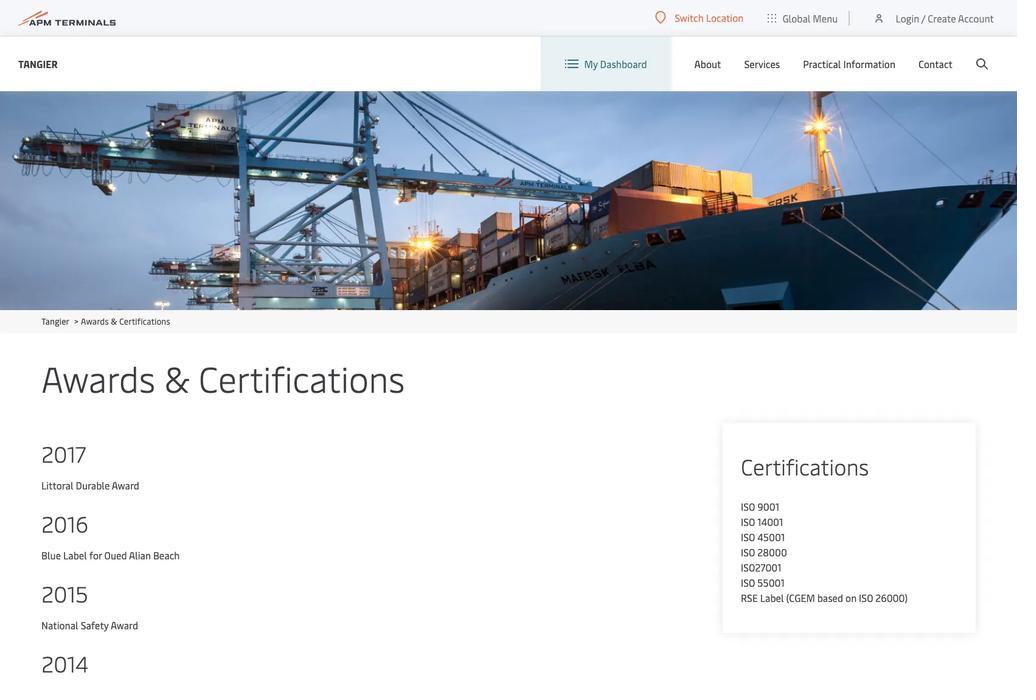 Task type: describe. For each thing, give the bounding box(es) containing it.
beach
[[153, 549, 180, 562]]

location
[[706, 11, 744, 24]]

account
[[958, 11, 994, 25]]

alian
[[129, 549, 151, 562]]

practical
[[803, 57, 841, 71]]

2015
[[41, 579, 88, 608]]

iso right on
[[859, 591, 873, 605]]

55001
[[758, 576, 785, 590]]

login / create account link
[[873, 0, 994, 36]]

14001
[[758, 515, 783, 529]]

1 vertical spatial certifications
[[199, 354, 405, 402]]

iso 9001 iso 14001 iso 45001 iso 28000 iso27001 iso 55001 rse label (cgem based on iso 26000)
[[741, 500, 908, 605]]

iso up rse
[[741, 576, 755, 590]]

blue label for oued alian beach
[[41, 549, 180, 562]]

awards & certifications
[[41, 354, 405, 402]]

iso left the 45001
[[741, 531, 755, 544]]

services button
[[744, 37, 780, 91]]

rse
[[741, 591, 758, 605]]

safety
[[81, 619, 109, 632]]

0 horizontal spatial certifications
[[119, 316, 170, 327]]

switch
[[675, 11, 704, 24]]

26000)
[[876, 591, 908, 605]]

2017
[[41, 439, 86, 468]]

my
[[584, 57, 598, 71]]

0 horizontal spatial label
[[63, 549, 87, 562]]

contact button
[[919, 37, 953, 91]]

about button
[[695, 37, 721, 91]]

tangier for tangier
[[18, 57, 58, 70]]

blue
[[41, 549, 61, 562]]

>
[[74, 316, 78, 327]]

information
[[843, 57, 896, 71]]

award for littoral durable award
[[112, 479, 139, 492]]

create
[[928, 11, 956, 25]]

award for national safety award
[[111, 619, 138, 632]]

0 vertical spatial tangier link
[[18, 56, 58, 71]]

1 vertical spatial awards
[[41, 354, 155, 402]]

1 vertical spatial tangier link
[[41, 316, 69, 327]]

practical information
[[803, 57, 896, 71]]

2016
[[41, 509, 88, 538]]

my dashboard
[[584, 57, 647, 71]]



Task type: locate. For each thing, give the bounding box(es) containing it.
my dashboard button
[[565, 37, 647, 91]]

quay  marinetangier image
[[0, 91, 1017, 310]]

national
[[41, 619, 78, 632]]

global menu button
[[756, 0, 850, 36]]

iso left 9001
[[741, 500, 755, 513]]

awards
[[81, 316, 109, 327], [41, 354, 155, 402]]

1 vertical spatial label
[[760, 591, 784, 605]]

label down 55001
[[760, 591, 784, 605]]

28000
[[758, 546, 787, 559]]

tangier
[[18, 57, 58, 70], [41, 316, 69, 327]]

awards right >
[[81, 316, 109, 327]]

about
[[695, 57, 721, 71]]

label left the for
[[63, 549, 87, 562]]

1 horizontal spatial certifications
[[199, 354, 405, 402]]

0 vertical spatial label
[[63, 549, 87, 562]]

(cgem
[[786, 591, 815, 605]]

littoral
[[41, 479, 73, 492]]

0 horizontal spatial &
[[111, 316, 117, 327]]

0 vertical spatial &
[[111, 316, 117, 327]]

0 vertical spatial award
[[112, 479, 139, 492]]

switch location button
[[655, 11, 744, 24]]

global
[[783, 11, 811, 25]]

0 vertical spatial awards
[[81, 316, 109, 327]]

for
[[89, 549, 102, 562]]

award
[[112, 479, 139, 492], [111, 619, 138, 632]]

on
[[846, 591, 857, 605]]

services
[[744, 57, 780, 71]]

label inside iso 9001 iso 14001 iso 45001 iso 28000 iso27001 iso 55001 rse label (cgem based on iso 26000)
[[760, 591, 784, 605]]

login / create account
[[896, 11, 994, 25]]

iso
[[741, 500, 755, 513], [741, 515, 755, 529], [741, 531, 755, 544], [741, 546, 755, 559], [741, 576, 755, 590], [859, 591, 873, 605]]

award right safety
[[111, 619, 138, 632]]

dashboard
[[600, 57, 647, 71]]

1 vertical spatial &
[[164, 354, 190, 402]]

tangier link
[[18, 56, 58, 71], [41, 316, 69, 327]]

oued
[[104, 549, 127, 562]]

practical information button
[[803, 37, 896, 91]]

national safety award
[[41, 619, 138, 632]]

/
[[922, 11, 926, 25]]

littoral durable award
[[41, 479, 139, 492]]

iso27001
[[741, 561, 782, 574]]

awards down tangier > awards & certifications
[[41, 354, 155, 402]]

2 horizontal spatial certifications
[[741, 451, 869, 481]]

iso left 14001
[[741, 515, 755, 529]]

tangier > awards & certifications
[[41, 316, 170, 327]]

based
[[817, 591, 843, 605]]

1 vertical spatial award
[[111, 619, 138, 632]]

award right durable
[[112, 479, 139, 492]]

9001
[[758, 500, 779, 513]]

contact
[[919, 57, 953, 71]]

login
[[896, 11, 919, 25]]

switch location
[[675, 11, 744, 24]]

1 vertical spatial tangier
[[41, 316, 69, 327]]

tangier for tangier > awards & certifications
[[41, 316, 69, 327]]

2014
[[41, 649, 88, 678]]

&
[[111, 316, 117, 327], [164, 354, 190, 402]]

2 vertical spatial certifications
[[741, 451, 869, 481]]

label
[[63, 549, 87, 562], [760, 591, 784, 605]]

menu
[[813, 11, 838, 25]]

durable
[[76, 479, 110, 492]]

iso up iso27001
[[741, 546, 755, 559]]

certifications
[[119, 316, 170, 327], [199, 354, 405, 402], [741, 451, 869, 481]]

0 vertical spatial certifications
[[119, 316, 170, 327]]

1 horizontal spatial label
[[760, 591, 784, 605]]

1 horizontal spatial &
[[164, 354, 190, 402]]

global menu
[[783, 11, 838, 25]]

45001
[[758, 531, 785, 544]]

0 vertical spatial tangier
[[18, 57, 58, 70]]



Task type: vqa. For each thing, say whether or not it's contained in the screenshot.
Container sweeping Radio at the left of the page
no



